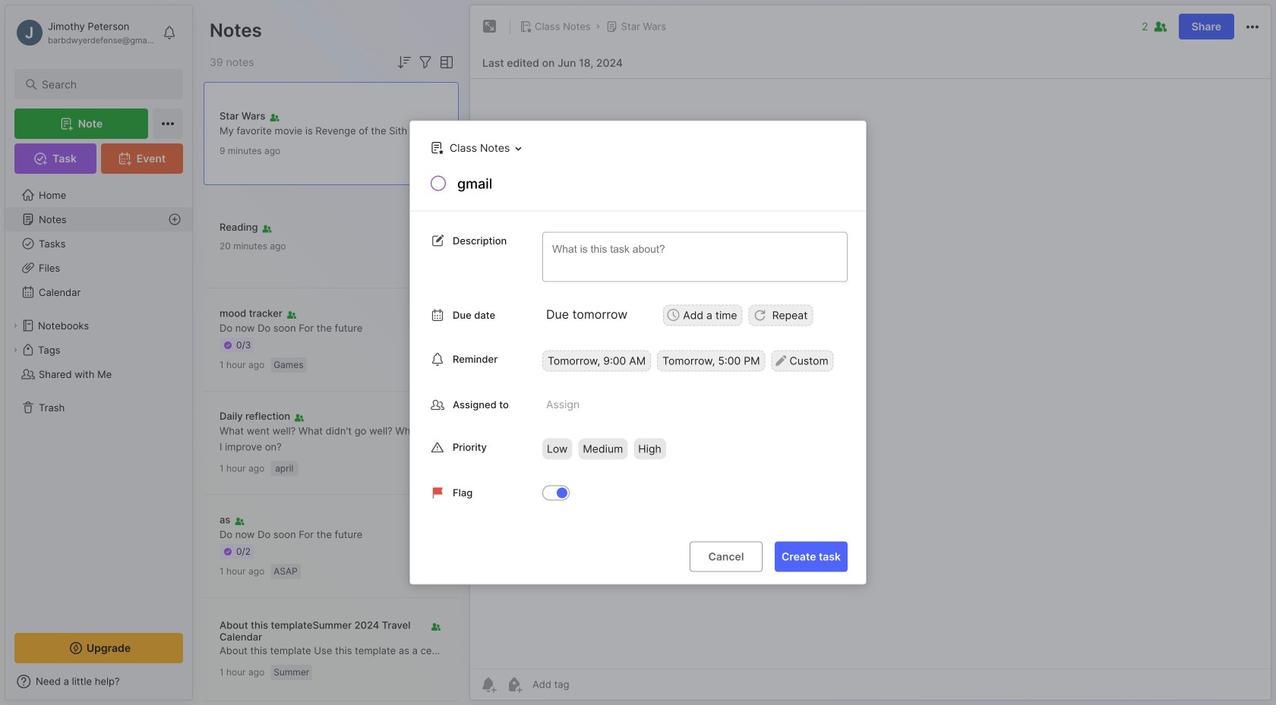 Task type: vqa. For each thing, say whether or not it's contained in the screenshot.
THE WHAT IS THIS TASK ABOUT? text field
yes



Task type: describe. For each thing, give the bounding box(es) containing it.
expand tags image
[[11, 346, 20, 355]]

main element
[[0, 0, 198, 706]]

expand notebooks image
[[11, 321, 20, 331]]

Enter task text field
[[456, 174, 848, 196]]

add tag image
[[505, 676, 524, 695]]



Task type: locate. For each thing, give the bounding box(es) containing it.
Go to note or move task field
[[423, 137, 527, 159]]

What is this task about? text field
[[543, 232, 848, 282]]

Search text field
[[42, 78, 163, 92]]

expand note image
[[481, 17, 499, 36]]

Note Editor text field
[[470, 78, 1271, 669]]

add a reminder image
[[479, 676, 498, 695]]

None search field
[[42, 75, 163, 93]]

none search field inside main element
[[42, 75, 163, 93]]

note window element
[[470, 5, 1272, 701]]



